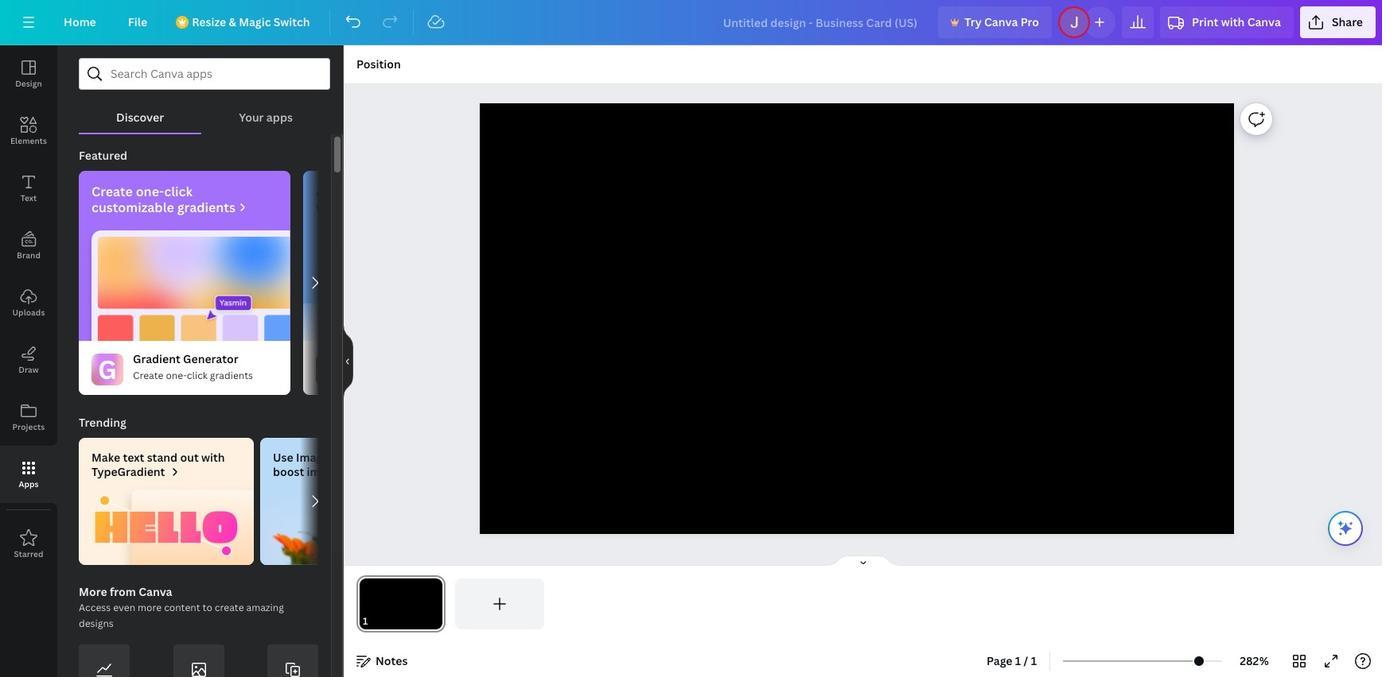 Task type: vqa. For each thing, say whether or not it's contained in the screenshot.
Videos
no



Task type: describe. For each thing, give the bounding box(es) containing it.
to inside the add depth to your images with reflections
[[384, 183, 397, 201]]

make text stand out with typegradient
[[91, 450, 225, 480]]

elements
[[10, 135, 47, 146]]

file button
[[115, 6, 160, 38]]

design
[[15, 78, 42, 89]]

featured
[[79, 148, 127, 163]]

canva assistant image
[[1336, 520, 1355, 539]]

quality
[[342, 465, 380, 480]]

projects
[[12, 422, 45, 433]]

page
[[987, 654, 1012, 669]]

upscaler
[[331, 450, 380, 465]]

gradient
[[133, 352, 180, 367]]

easy reflections image
[[303, 228, 515, 341]]

1 1 from the left
[[1015, 654, 1021, 669]]

/
[[1024, 654, 1028, 669]]

0 vertical spatial gradient generator image
[[79, 228, 290, 341]]

with inside the add depth to your images with reflections
[[316, 199, 343, 216]]

file
[[128, 14, 147, 29]]

Search Canva apps search field
[[111, 59, 298, 89]]

your apps
[[239, 110, 293, 125]]

discover button
[[79, 90, 201, 133]]

text button
[[0, 160, 57, 217]]

canva inside button
[[984, 14, 1018, 29]]

resize & magic switch
[[192, 14, 310, 29]]

starred
[[14, 549, 43, 560]]

with inside make text stand out with typegradient
[[201, 450, 225, 465]]

home link
[[51, 6, 109, 38]]

designs
[[79, 617, 114, 631]]

projects button
[[0, 389, 57, 446]]

elements button
[[0, 103, 57, 160]]

Page title text field
[[375, 614, 381, 630]]

create inside gradient generator create one-click gradients
[[133, 369, 163, 383]]

apps
[[266, 110, 293, 125]]

generator
[[183, 352, 238, 367]]

one- inside gradient generator create one-click gradients
[[166, 369, 187, 383]]

add depth to your images with reflections button
[[297, 171, 515, 395]]

resize
[[192, 14, 226, 29]]

more from canva element
[[79, 645, 318, 678]]

print
[[1192, 14, 1218, 29]]

images
[[432, 183, 475, 201]]

notes
[[376, 654, 408, 669]]

resize & magic switch button
[[166, 6, 323, 38]]

print with canva
[[1192, 14, 1281, 29]]

more
[[79, 585, 107, 600]]

design button
[[0, 45, 57, 103]]

share
[[1332, 14, 1363, 29]]

your apps button
[[201, 90, 330, 133]]

draw
[[18, 364, 39, 376]]

1 vertical spatial gradient generator image
[[91, 354, 123, 386]]

2 1 from the left
[[1031, 654, 1037, 669]]

hide image
[[343, 323, 353, 400]]



Task type: locate. For each thing, give the bounding box(es) containing it.
1 horizontal spatial with
[[316, 199, 343, 216]]

canva inside dropdown button
[[1247, 14, 1281, 29]]

the word "hello" in block letters that is colored with a gradient changing from yellow to orange to pink. image
[[79, 486, 254, 566]]

gradient generator image left "gradient"
[[91, 354, 123, 386]]

0 vertical spatial click
[[164, 183, 192, 201]]

to
[[384, 183, 397, 201], [382, 450, 394, 465], [203, 602, 212, 615]]

even
[[113, 602, 135, 615]]

out
[[180, 450, 199, 465]]

text
[[20, 193, 37, 204]]

click inside gradient generator create one-click gradients
[[187, 369, 208, 383]]

one- inside create one-click customizable gradients
[[136, 183, 164, 201]]

1 horizontal spatial create
[[133, 369, 163, 383]]

canva inside the more from canva access even more content to create amazing designs
[[139, 585, 172, 600]]

position button
[[350, 52, 407, 77]]

click inside create one-click customizable gradients
[[164, 183, 192, 201]]

gradients down generator
[[210, 369, 253, 383]]

gradient generator image
[[79, 228, 290, 341], [91, 354, 123, 386]]

boost
[[273, 465, 304, 480]]

gradients right customizable
[[177, 199, 235, 216]]

main menu bar
[[0, 0, 1382, 45]]

make
[[91, 450, 120, 465]]

to left create at the left bottom
[[203, 602, 212, 615]]

with right out
[[201, 450, 225, 465]]

brand button
[[0, 217, 57, 274]]

create down the featured
[[91, 183, 133, 201]]

to inside the more from canva access even more content to create amazing designs
[[203, 602, 212, 615]]

uploads button
[[0, 274, 57, 332]]

0 horizontal spatial with
[[201, 450, 225, 465]]

reflections
[[346, 199, 413, 216]]

&
[[229, 14, 236, 29]]

from
[[110, 585, 136, 600]]

side panel tab list
[[0, 45, 57, 574]]

depth
[[344, 183, 381, 201]]

one- down discover at the left of page
[[136, 183, 164, 201]]

1 vertical spatial with
[[316, 199, 343, 216]]

gradient generator create one-click gradients
[[133, 352, 253, 383]]

access
[[79, 602, 111, 615]]

amazing
[[246, 602, 284, 615]]

position
[[356, 56, 401, 72]]

image
[[307, 465, 339, 480]]

apps button
[[0, 446, 57, 504]]

1 horizontal spatial canva
[[984, 14, 1018, 29]]

canva up the more on the bottom left
[[139, 585, 172, 600]]

create
[[91, 183, 133, 201], [133, 369, 163, 383]]

gradients inside gradient generator create one-click gradients
[[210, 369, 253, 383]]

starred button
[[0, 516, 57, 574]]

0 vertical spatial create
[[91, 183, 133, 201]]

0 vertical spatial one-
[[136, 183, 164, 201]]

0 vertical spatial with
[[1221, 14, 1245, 29]]

to left your on the top of page
[[384, 183, 397, 201]]

image
[[296, 450, 329, 465]]

canva for print with canva
[[1247, 14, 1281, 29]]

gradients inside create one-click customizable gradients
[[177, 199, 235, 216]]

pro
[[1021, 14, 1039, 29]]

with left depth
[[316, 199, 343, 216]]

1
[[1015, 654, 1021, 669], [1031, 654, 1037, 669]]

page 1 / 1
[[987, 654, 1037, 669]]

notes button
[[350, 649, 414, 675]]

with inside dropdown button
[[1221, 14, 1245, 29]]

share button
[[1300, 6, 1376, 38]]

0 horizontal spatial canva
[[139, 585, 172, 600]]

canva right print in the right of the page
[[1247, 14, 1281, 29]]

0 horizontal spatial one-
[[136, 183, 164, 201]]

hide pages image
[[825, 555, 901, 568]]

more
[[138, 602, 162, 615]]

use image upscaler to boost image quality
[[273, 450, 394, 480]]

customizable
[[91, 199, 174, 216]]

click
[[164, 183, 192, 201], [187, 369, 208, 383]]

1 horizontal spatial one-
[[166, 369, 187, 383]]

1 vertical spatial click
[[187, 369, 208, 383]]

discover
[[116, 110, 164, 125]]

try canva pro
[[964, 14, 1039, 29]]

content
[[164, 602, 200, 615]]

create
[[215, 602, 244, 615]]

Design title text field
[[710, 6, 932, 38]]

one-
[[136, 183, 164, 201], [166, 369, 187, 383]]

282%
[[1240, 654, 1269, 669]]

more from canva access even more content to create amazing designs
[[79, 585, 284, 631]]

your
[[239, 110, 264, 125]]

print with canva button
[[1160, 6, 1294, 38]]

try
[[964, 14, 982, 29]]

apps
[[19, 479, 39, 490]]

trending
[[79, 415, 126, 430]]

one- down "gradient"
[[166, 369, 187, 383]]

page 1 image
[[356, 579, 446, 630]]

1 horizontal spatial 1
[[1031, 654, 1037, 669]]

typegradient
[[91, 465, 165, 480]]

try canva pro button
[[938, 6, 1052, 38]]

to right quality
[[382, 450, 394, 465]]

canva
[[984, 14, 1018, 29], [1247, 14, 1281, 29], [139, 585, 172, 600]]

1 vertical spatial create
[[133, 369, 163, 383]]

2 vertical spatial to
[[203, 602, 212, 615]]

gradients
[[177, 199, 235, 216], [210, 369, 253, 383]]

0 vertical spatial to
[[384, 183, 397, 201]]

create inside create one-click customizable gradients
[[91, 183, 133, 201]]

uploads
[[12, 307, 45, 318]]

to inside use image upscaler to boost image quality
[[382, 450, 394, 465]]

1 vertical spatial one-
[[166, 369, 187, 383]]

a blurry butterfly on a flower in the background with a magnifying circle on the butterfly's wing that shows the wing in higher quality. image
[[260, 486, 435, 566]]

magic
[[239, 14, 271, 29]]

brand
[[17, 250, 41, 261]]

switch
[[273, 14, 310, 29]]

282% button
[[1229, 649, 1280, 675]]

add
[[316, 183, 341, 201]]

0 horizontal spatial create
[[91, 183, 133, 201]]

canva right try
[[984, 14, 1018, 29]]

stand
[[147, 450, 178, 465]]

home
[[64, 14, 96, 29]]

2 horizontal spatial canva
[[1247, 14, 1281, 29]]

1 vertical spatial gradients
[[210, 369, 253, 383]]

create down "gradient"
[[133, 369, 163, 383]]

gradient generator image up generator
[[79, 228, 290, 341]]

0 horizontal spatial 1
[[1015, 654, 1021, 669]]

text
[[123, 450, 144, 465]]

0 vertical spatial gradients
[[177, 199, 235, 216]]

with
[[1221, 14, 1245, 29], [316, 199, 343, 216], [201, 450, 225, 465]]

use
[[273, 450, 293, 465]]

1 vertical spatial to
[[382, 450, 394, 465]]

with right print in the right of the page
[[1221, 14, 1245, 29]]

draw button
[[0, 332, 57, 389]]

1 right /
[[1031, 654, 1037, 669]]

1 left /
[[1015, 654, 1021, 669]]

2 vertical spatial with
[[201, 450, 225, 465]]

2 horizontal spatial with
[[1221, 14, 1245, 29]]

add depth to your images with reflections
[[316, 183, 475, 216]]

canva for more from canva access even more content to create amazing designs
[[139, 585, 172, 600]]

your
[[400, 183, 429, 201]]

create one-click customizable gradients
[[91, 183, 235, 216]]



